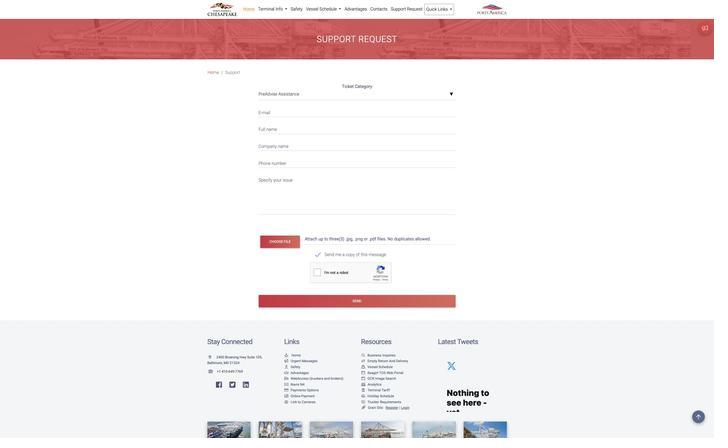 Task type: vqa. For each thing, say whether or not it's contained in the screenshot.
the 'Quick Links' link on the right top
yes



Task type: describe. For each thing, give the bounding box(es) containing it.
business
[[368, 353, 382, 357]]

seagirt tos web portal link
[[361, 371, 404, 375]]

exchange image
[[361, 360, 366, 363]]

browser image for seagirt
[[361, 371, 366, 375]]

broening
[[225, 355, 239, 359]]

site:
[[377, 406, 384, 410]]

analytics
[[368, 383, 382, 387]]

navis
[[291, 383, 300, 387]]

message
[[369, 252, 386, 257]]

0 vertical spatial support
[[391, 6, 406, 12]]

quick
[[427, 7, 437, 12]]

brokers)
[[331, 377, 344, 381]]

link to cameras link
[[284, 400, 316, 404]]

list alt image
[[361, 401, 366, 404]]

649-
[[229, 370, 235, 374]]

ocr image search link
[[361, 377, 397, 381]]

wheat image
[[361, 406, 366, 410]]

inquiries
[[383, 353, 396, 357]]

suite
[[247, 355, 255, 359]]

number
[[272, 161, 287, 166]]

cameras
[[302, 400, 316, 404]]

linkedin image
[[243, 381, 249, 388]]

terminal info
[[258, 6, 284, 12]]

name for full name
[[267, 127, 277, 132]]

seagirt tos web portal
[[368, 371, 404, 375]]

tariff
[[382, 388, 390, 392]]

and
[[324, 377, 330, 381]]

410-
[[222, 370, 229, 374]]

terminal info link
[[257, 4, 289, 15]]

contacts
[[371, 6, 388, 12]]

return
[[378, 359, 388, 363]]

preadvise
[[259, 92, 278, 97]]

business inquiries link
[[361, 353, 396, 357]]

(truckers
[[310, 377, 324, 381]]

delivery
[[396, 359, 408, 363]]

send button
[[259, 295, 456, 308]]

name for company name
[[278, 144, 289, 149]]

business inquiries
[[368, 353, 396, 357]]

|
[[400, 406, 400, 410]]

send me a copy of this message
[[325, 252, 386, 257]]

phone number
[[259, 161, 287, 166]]

map marker alt image
[[209, 356, 216, 359]]

requirements
[[380, 400, 402, 404]]

assistance
[[279, 92, 299, 97]]

empty return and delivery
[[368, 359, 408, 363]]

navis n4 link
[[284, 383, 305, 387]]

safety inside safety "link"
[[291, 6, 303, 12]]

0 vertical spatial vessel
[[306, 6, 319, 12]]

terminal for terminal info
[[258, 6, 275, 12]]

payments
[[291, 388, 306, 392]]

your
[[274, 178, 282, 183]]

2400 broening hwy suite 105, baltimore, md 21224
[[207, 355, 262, 365]]

0 vertical spatial schedule
[[320, 6, 337, 12]]

phone
[[259, 161, 271, 166]]

login link
[[401, 406, 410, 410]]

1 horizontal spatial vessel
[[368, 365, 378, 369]]

link
[[291, 400, 297, 404]]

webaccess (truckers and brokers) link
[[284, 377, 344, 381]]

anchor image
[[284, 354, 289, 357]]

facebook square image
[[216, 381, 222, 388]]

analytics link
[[361, 383, 382, 387]]

tos
[[380, 371, 386, 375]]

resources
[[361, 338, 392, 346]]

safety link for the bottom advantages link
[[284, 365, 301, 369]]

webaccess (truckers and brokers)
[[291, 377, 344, 381]]

navis n4
[[291, 383, 305, 387]]

options
[[307, 388, 319, 392]]

schedule for bottommost vessel schedule link
[[379, 365, 393, 369]]

latest
[[438, 338, 456, 346]]

category
[[355, 84, 372, 89]]

2 vertical spatial home
[[292, 353, 301, 357]]

Attach up to three(3) .jpg, .png or .pdf files. No duplicates allowed. text field
[[304, 234, 457, 245]]

E-mail email field
[[259, 107, 456, 117]]

contacts link
[[369, 4, 389, 15]]

bullhorn image
[[284, 360, 289, 363]]

me
[[336, 252, 342, 257]]

company
[[259, 144, 277, 149]]

web
[[387, 371, 394, 375]]

analytics image
[[361, 383, 366, 387]]

ocr
[[368, 377, 375, 381]]

stay connected
[[207, 338, 253, 346]]

online
[[291, 394, 301, 398]]

connected
[[221, 338, 253, 346]]

search
[[386, 377, 397, 381]]

payments options link
[[284, 388, 319, 392]]

messages
[[302, 359, 318, 363]]

seagirt
[[368, 371, 379, 375]]

+1 410-649-7769 link
[[207, 370, 243, 374]]

search image
[[361, 354, 366, 357]]

browser image for ocr
[[361, 377, 366, 381]]

tweets
[[458, 338, 479, 346]]

bells image
[[361, 395, 366, 398]]

register link
[[385, 406, 399, 410]]

trucker requirements
[[368, 400, 402, 404]]

e-mail
[[259, 110, 271, 115]]

camera image
[[284, 401, 289, 404]]



Task type: locate. For each thing, give the bounding box(es) containing it.
home link for terminal info link
[[242, 4, 257, 15]]

ticket
[[342, 84, 354, 89]]

webaccess
[[291, 377, 309, 381]]

full
[[259, 127, 265, 132]]

login
[[401, 406, 410, 410]]

home for terminal info link's home link
[[243, 6, 255, 12]]

1 safety from the top
[[291, 6, 303, 12]]

trucker requirements link
[[361, 400, 402, 404]]

home for middle home link
[[208, 70, 219, 75]]

0 horizontal spatial vessel schedule link
[[305, 4, 343, 15]]

to
[[298, 400, 301, 404]]

0 horizontal spatial terminal
[[258, 6, 275, 12]]

0 horizontal spatial home link
[[208, 69, 219, 76]]

online payment
[[291, 394, 315, 398]]

ocr image search
[[368, 377, 397, 381]]

2 vertical spatial schedule
[[380, 394, 394, 398]]

0 vertical spatial safety
[[291, 6, 303, 12]]

browser image
[[361, 371, 366, 375], [361, 377, 366, 381]]

1 vertical spatial support request
[[317, 34, 398, 44]]

1 vertical spatial home link
[[208, 69, 219, 76]]

0 vertical spatial vessel schedule
[[306, 6, 338, 12]]

baltimore,
[[207, 361, 223, 365]]

holiday schedule
[[368, 394, 394, 398]]

vessel
[[306, 6, 319, 12], [368, 365, 378, 369]]

0 horizontal spatial support
[[225, 70, 240, 75]]

0 vertical spatial safety link
[[289, 4, 305, 15]]

2 horizontal spatial home
[[292, 353, 301, 357]]

1 vertical spatial safety link
[[284, 365, 301, 369]]

advantages left contacts
[[345, 6, 367, 12]]

0 horizontal spatial advantages link
[[284, 371, 309, 375]]

credit card front image
[[284, 395, 289, 398]]

2400 broening hwy suite 105, baltimore, md 21224 link
[[207, 355, 262, 365]]

0 vertical spatial terminal
[[258, 6, 275, 12]]

truck container image
[[284, 377, 289, 381]]

1 horizontal spatial advantages
[[345, 6, 367, 12]]

1 vertical spatial name
[[278, 144, 289, 149]]

info
[[276, 6, 283, 12]]

ship image
[[361, 366, 366, 369]]

file
[[284, 240, 291, 244]]

advantages
[[345, 6, 367, 12], [291, 371, 309, 375]]

1 horizontal spatial vessel schedule link
[[361, 365, 393, 369]]

▼
[[450, 92, 454, 97]]

credit card image
[[284, 389, 289, 392]]

2 vertical spatial home link
[[284, 353, 301, 357]]

0 vertical spatial home
[[243, 6, 255, 12]]

1 horizontal spatial request
[[407, 6, 423, 12]]

stay
[[207, 338, 220, 346]]

0 vertical spatial request
[[407, 6, 423, 12]]

choose file
[[270, 240, 291, 244]]

e-
[[259, 110, 262, 115]]

hand receiving image
[[284, 371, 289, 375]]

trucker
[[368, 400, 379, 404]]

grain site: register | login
[[368, 406, 410, 410]]

advantages up webaccess
[[291, 371, 309, 375]]

1 vertical spatial advantages link
[[284, 371, 309, 375]]

1 horizontal spatial terminal
[[368, 388, 381, 392]]

preadvise assistance
[[259, 92, 299, 97]]

0 vertical spatial links
[[438, 7, 448, 12]]

holiday
[[368, 394, 379, 398]]

browser image up the analytics image
[[361, 377, 366, 381]]

1 horizontal spatial advantages link
[[343, 4, 369, 15]]

1 vertical spatial terminal
[[368, 388, 381, 392]]

safety link down urgent
[[284, 365, 301, 369]]

1 vertical spatial support
[[317, 34, 356, 44]]

payment
[[301, 394, 315, 398]]

advantages link left contacts
[[343, 4, 369, 15]]

safety link right info
[[289, 4, 305, 15]]

quick links link
[[425, 4, 455, 15]]

of
[[356, 252, 360, 257]]

send
[[353, 299, 362, 303]]

terminal for terminal tariff
[[368, 388, 381, 392]]

1 vertical spatial browser image
[[361, 377, 366, 381]]

+1
[[217, 370, 221, 374]]

2 horizontal spatial support
[[391, 6, 406, 12]]

1 vertical spatial schedule
[[379, 365, 393, 369]]

2 browser image from the top
[[361, 377, 366, 381]]

advantages link up webaccess
[[284, 371, 309, 375]]

0 vertical spatial name
[[267, 127, 277, 132]]

home link
[[242, 4, 257, 15], [208, 69, 219, 76], [284, 353, 301, 357]]

0 horizontal spatial request
[[359, 34, 398, 44]]

support request
[[391, 6, 423, 12], [317, 34, 398, 44]]

browser image down ship "icon"
[[361, 371, 366, 375]]

link to cameras
[[291, 400, 316, 404]]

+1 410-649-7769
[[217, 370, 243, 374]]

Phone number text field
[[259, 157, 456, 168]]

0 horizontal spatial name
[[267, 127, 277, 132]]

register
[[386, 406, 399, 410]]

specify
[[259, 178, 273, 183]]

mail
[[262, 110, 271, 115]]

company name
[[259, 144, 289, 149]]

links up anchor icon
[[284, 338, 300, 346]]

1 browser image from the top
[[361, 371, 366, 375]]

1 horizontal spatial links
[[438, 7, 448, 12]]

1 horizontal spatial name
[[278, 144, 289, 149]]

safety down urgent
[[291, 365, 301, 369]]

terminal down analytics
[[368, 388, 381, 392]]

0 horizontal spatial vessel
[[306, 6, 319, 12]]

2 horizontal spatial home link
[[284, 353, 301, 357]]

2 vertical spatial support
[[225, 70, 240, 75]]

links right quick on the top right of page
[[438, 7, 448, 12]]

0 horizontal spatial links
[[284, 338, 300, 346]]

browser image inside ocr image search 'link'
[[361, 377, 366, 381]]

safety
[[291, 6, 303, 12], [291, 365, 301, 369]]

schedule
[[320, 6, 337, 12], [379, 365, 393, 369], [380, 394, 394, 398]]

terminal tariff link
[[361, 388, 390, 392]]

0 vertical spatial advantages link
[[343, 4, 369, 15]]

0 vertical spatial vessel schedule link
[[305, 4, 343, 15]]

go to top image
[[693, 411, 706, 423]]

0 horizontal spatial advantages
[[291, 371, 309, 375]]

2 safety from the top
[[291, 365, 301, 369]]

terminal left info
[[258, 6, 275, 12]]

105,
[[256, 355, 262, 359]]

twitter square image
[[230, 381, 236, 388]]

1 vertical spatial request
[[359, 34, 398, 44]]

1 horizontal spatial home link
[[242, 4, 257, 15]]

1 vertical spatial vessel
[[368, 365, 378, 369]]

1 vertical spatial vessel schedule link
[[361, 365, 393, 369]]

name right company
[[278, 144, 289, 149]]

payments options
[[291, 388, 319, 392]]

1 vertical spatial safety
[[291, 365, 301, 369]]

file invoice image
[[361, 389, 366, 392]]

0 horizontal spatial vessel schedule
[[306, 6, 338, 12]]

md
[[224, 361, 229, 365]]

user hard hat image
[[284, 366, 289, 369]]

1 vertical spatial advantages
[[291, 371, 309, 375]]

Full name text field
[[259, 124, 456, 134]]

empty
[[368, 359, 378, 363]]

7769
[[235, 370, 243, 374]]

1 horizontal spatial support
[[317, 34, 356, 44]]

copy
[[346, 252, 355, 257]]

0 vertical spatial support request
[[391, 6, 423, 12]]

0 horizontal spatial home
[[208, 70, 219, 75]]

a
[[343, 252, 345, 257]]

schedule for 'holiday schedule' link
[[380, 394, 394, 398]]

urgent messages link
[[284, 359, 318, 363]]

browser image inside seagirt tos web portal link
[[361, 371, 366, 375]]

hwy
[[240, 355, 246, 359]]

safety link for the leftmost vessel schedule link
[[289, 4, 305, 15]]

latest tweets
[[438, 338, 479, 346]]

1 vertical spatial vessel schedule
[[368, 365, 393, 369]]

home
[[243, 6, 255, 12], [208, 70, 219, 75], [292, 353, 301, 357]]

urgent messages
[[291, 359, 318, 363]]

phone office image
[[209, 370, 217, 374]]

full name
[[259, 127, 277, 132]]

urgent
[[291, 359, 301, 363]]

0 vertical spatial advantages
[[345, 6, 367, 12]]

1 horizontal spatial home
[[243, 6, 255, 12]]

1 horizontal spatial vessel schedule
[[368, 365, 393, 369]]

name right full
[[267, 127, 277, 132]]

issue
[[283, 178, 293, 183]]

Company name text field
[[259, 141, 456, 151]]

container storage image
[[284, 383, 289, 387]]

home link for urgent messages link
[[284, 353, 301, 357]]

n4
[[300, 383, 305, 387]]

0 vertical spatial browser image
[[361, 371, 366, 375]]

1 vertical spatial home
[[208, 70, 219, 75]]

Specify your issue text field
[[259, 174, 456, 215]]

0 vertical spatial home link
[[242, 4, 257, 15]]

support
[[391, 6, 406, 12], [317, 34, 356, 44], [225, 70, 240, 75]]

safety right info
[[291, 6, 303, 12]]

21224
[[230, 361, 240, 365]]

this
[[361, 252, 368, 257]]

online payment link
[[284, 394, 315, 398]]

1 vertical spatial links
[[284, 338, 300, 346]]

grain
[[368, 406, 376, 410]]

safety link
[[289, 4, 305, 15], [284, 365, 301, 369]]

name
[[267, 127, 277, 132], [278, 144, 289, 149]]

image
[[375, 377, 385, 381]]



